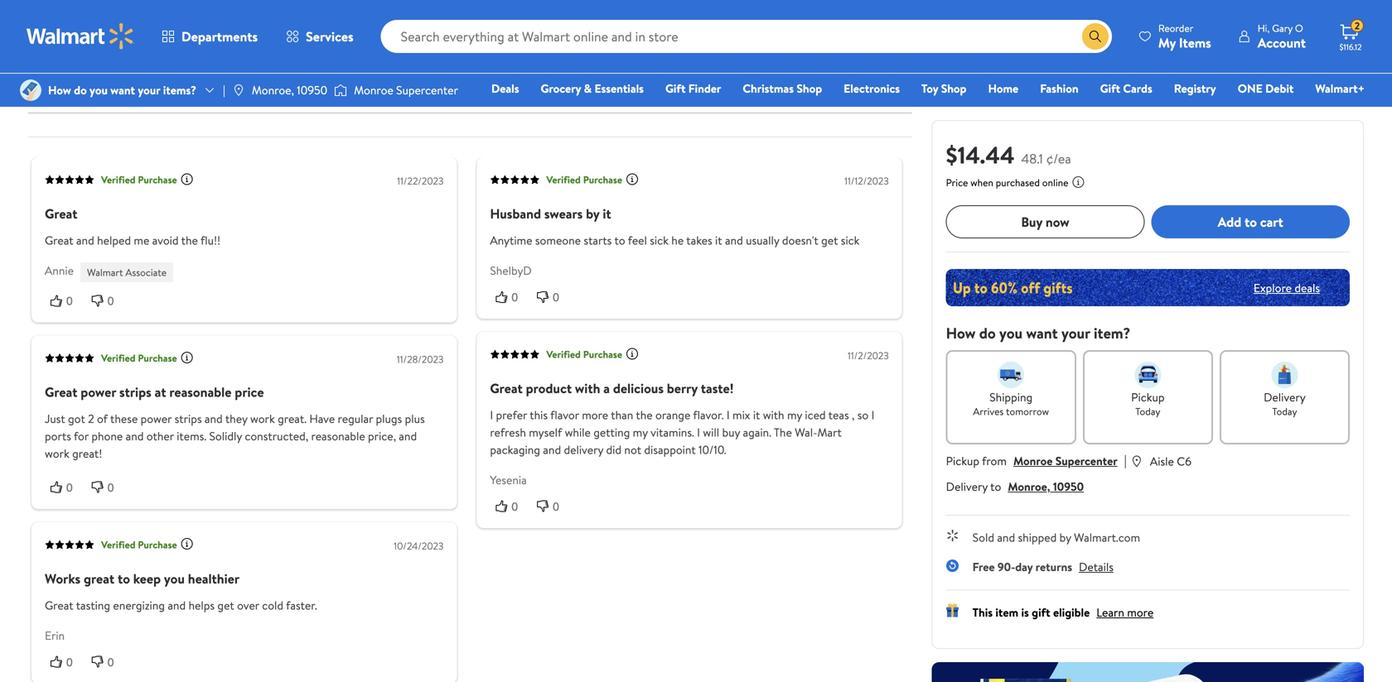 Task type: describe. For each thing, give the bounding box(es) containing it.
healthier
[[188, 570, 240, 588]]

taste!
[[701, 380, 734, 398]]

1 horizontal spatial 2
[[1355, 19, 1360, 33]]

0 vertical spatial monroe
[[354, 82, 394, 98]]

got
[[68, 411, 85, 427]]

verified purchase for works great to keep you healthier
[[101, 538, 177, 552]]

over
[[237, 598, 259, 614]]

great tasting energizing and helps get over cold faster.
[[45, 598, 317, 614]]

,
[[852, 407, 855, 423]]

so
[[858, 407, 869, 423]]

intent image for pickup image
[[1135, 362, 1162, 389]]

verified for husband swears by it
[[546, 173, 581, 187]]

learn
[[1097, 605, 1125, 621]]

0 vertical spatial power
[[81, 383, 116, 401]]

your for items?
[[138, 82, 160, 98]]

explore
[[1254, 280, 1292, 296]]

regular
[[338, 411, 373, 427]]

delivery for today
[[1264, 390, 1306, 406]]

this
[[973, 605, 993, 621]]

verified purchase for great product with a delicious berry taste!
[[546, 348, 622, 362]]

christmas
[[743, 80, 794, 97]]

he
[[672, 232, 684, 249]]

to left feel
[[615, 232, 626, 249]]

i left will
[[697, 425, 700, 441]]

verified purchase information image for at
[[180, 351, 194, 365]]

star
[[482, 13, 501, 29]]

1 horizontal spatial monroe,
[[1008, 479, 1051, 495]]

0 vertical spatial reasonable
[[169, 383, 232, 401]]

verified for works great to keep you healthier
[[101, 538, 136, 552]]

cold
[[262, 598, 284, 614]]

delivery today
[[1264, 390, 1306, 419]]

0 horizontal spatial |
[[223, 82, 225, 98]]

verified purchase information image for works great to keep you healthier
[[180, 538, 194, 551]]

search icon image
[[1089, 30, 1102, 43]]

christmas shop link
[[735, 80, 830, 97]]

monroe supercenter button
[[1014, 453, 1118, 470]]

 image for monroe, 10950
[[232, 84, 245, 97]]

verified purchase for great
[[101, 173, 177, 187]]

1 vertical spatial by
[[1060, 530, 1072, 546]]

eligible
[[1053, 605, 1090, 621]]

1 vertical spatial get
[[218, 598, 234, 614]]

shop for christmas shop
[[797, 80, 822, 97]]

purchase for great power strips at reasonable price
[[138, 351, 177, 366]]

doesn't
[[782, 232, 819, 249]]

1 horizontal spatial you
[[164, 570, 185, 588]]

services button
[[272, 17, 368, 56]]

items?
[[163, 82, 196, 98]]

c6
[[1177, 454, 1192, 470]]

Search search field
[[381, 20, 1112, 53]]

o
[[1295, 21, 1304, 35]]

orange
[[656, 407, 691, 423]]

again.
[[743, 425, 772, 441]]

pickup from monroe supercenter |
[[946, 452, 1127, 470]]

11/12/2023
[[845, 174, 889, 188]]

you for how do you want your item?
[[1000, 323, 1023, 344]]

and down these
[[126, 428, 144, 445]]

delicious
[[613, 380, 664, 398]]

pickup for pickup today
[[1132, 390, 1165, 406]]

verified for great
[[101, 173, 136, 187]]

2 sick from the left
[[841, 232, 860, 249]]

at
[[155, 383, 166, 401]]

anytime someone starts to feel sick he takes it and usually doesn't get sick
[[490, 232, 860, 249]]

today for delivery
[[1273, 405, 1298, 419]]

your for item?
[[1062, 323, 1091, 344]]

than
[[611, 407, 633, 423]]

reasonable inside just got 2 of these power strips and they work great. have regular plugs plus ports for phone and other items. solidly constructed, reasonable price, and work great!
[[311, 428, 365, 445]]

hi, gary o account
[[1258, 21, 1306, 52]]

electronics
[[844, 80, 900, 97]]

delivery
[[564, 442, 604, 458]]

product
[[526, 380, 572, 398]]

walmart+
[[1316, 80, 1365, 97]]

the inside i prefer this flavor more than the orange flavor. i mix it with my iced teas , so i refresh myself while getting my vitamins. i will buy again. the wal-mart packaging and delivery did not disappoint 10/10.
[[636, 407, 653, 423]]

great product with a delicious berry taste!
[[490, 380, 734, 398]]

my
[[1159, 34, 1176, 52]]

verified for great power strips at reasonable price
[[101, 351, 136, 366]]

add to cart
[[1218, 213, 1284, 231]]

learn more button
[[1097, 605, 1154, 621]]

helps
[[189, 598, 215, 614]]

cart
[[1261, 213, 1284, 231]]

item
[[996, 605, 1019, 621]]

starts
[[584, 232, 612, 249]]

online
[[1043, 176, 1069, 190]]

iced
[[805, 407, 826, 423]]

0 vertical spatial 10950
[[297, 82, 328, 98]]

they
[[225, 411, 248, 427]]

to down the from
[[991, 479, 1002, 495]]

registry link
[[1167, 80, 1224, 97]]

delivery for to
[[946, 479, 988, 495]]

0 vertical spatial monroe,
[[252, 82, 294, 98]]

details
[[1079, 559, 1114, 576]]

christmas shop
[[743, 80, 822, 97]]

disappoint
[[644, 442, 696, 458]]

verified purchase information image for great product with a delicious berry taste!
[[626, 348, 639, 361]]

deals
[[1295, 280, 1320, 296]]

it inside i prefer this flavor more than the orange flavor. i mix it with my iced teas , so i refresh myself while getting my vitamins. i will buy again. the wal-mart packaging and delivery did not disappoint 10/10.
[[753, 407, 760, 423]]

to inside button
[[1245, 213, 1257, 231]]

shipping
[[990, 390, 1033, 406]]

1 vertical spatial my
[[633, 425, 648, 441]]

monroe inside pickup from monroe supercenter |
[[1014, 453, 1053, 470]]

with inside i prefer this flavor more than the orange flavor. i mix it with my iced teas , so i refresh myself while getting my vitamins. i will buy again. the wal-mart packaging and delivery did not disappoint 10/10.
[[763, 407, 785, 423]]

details button
[[1079, 559, 1114, 576]]

1 horizontal spatial 10950
[[1053, 479, 1084, 495]]

1 horizontal spatial my
[[787, 407, 802, 423]]

more inside i prefer this flavor more than the orange flavor. i mix it with my iced teas , so i refresh myself while getting my vitamins. i will buy again. the wal-mart packaging and delivery did not disappoint 10/10.
[[582, 407, 609, 423]]

buy
[[1021, 213, 1043, 231]]

have
[[309, 411, 335, 427]]

today for pickup
[[1136, 405, 1161, 419]]

is
[[1022, 605, 1029, 621]]

i right 'so'
[[872, 407, 875, 423]]

cards
[[1123, 80, 1153, 97]]

reorder my items
[[1159, 21, 1212, 52]]

fashion link
[[1033, 80, 1086, 97]]

2 inside just got 2 of these power strips and they work great. have regular plugs plus ports for phone and other items. solidly constructed, reasonable price, and work great!
[[88, 411, 94, 427]]

these
[[110, 411, 138, 427]]

and down plus at the bottom of the page
[[399, 428, 417, 445]]

up to sixty percent off deals. shop now. image
[[946, 269, 1350, 307]]

returns
[[1036, 559, 1073, 576]]

home
[[988, 80, 1019, 97]]

great for great tasting energizing and helps get over cold faster.
[[45, 598, 73, 614]]

aisle c6
[[1150, 454, 1192, 470]]

intent image for delivery image
[[1272, 362, 1298, 389]]

grocery & essentials link
[[533, 80, 651, 97]]

annie
[[45, 263, 74, 279]]

$14.44 48.1 ¢/ea
[[946, 139, 1072, 171]]

teas
[[829, 407, 849, 423]]

free 90-day returns details
[[973, 559, 1114, 576]]

i prefer this flavor more than the orange flavor. i mix it with my iced teas , so i refresh myself while getting my vitamins. i will buy again. the wal-mart packaging and delivery did not disappoint 10/10.
[[490, 407, 875, 458]]

walmart.com
[[1074, 530, 1141, 546]]

someone
[[535, 232, 581, 249]]

sold and shipped by walmart.com
[[973, 530, 1141, 546]]

1 sick from the left
[[650, 232, 669, 249]]

now
[[1046, 213, 1070, 231]]

toy
[[922, 80, 939, 97]]

1 horizontal spatial work
[[250, 411, 275, 427]]

i left 'prefer'
[[490, 407, 493, 423]]

great.
[[278, 411, 307, 427]]

one
[[1238, 80, 1263, 97]]

aisle
[[1150, 454, 1174, 470]]

takes
[[687, 232, 713, 249]]

mart
[[818, 425, 842, 441]]

helped
[[97, 232, 131, 249]]

tasting
[[76, 598, 110, 614]]

0 horizontal spatial supercenter
[[396, 82, 458, 98]]

10/24/2023
[[394, 539, 444, 553]]

verified purchase for husband swears by it
[[546, 173, 622, 187]]

1 for 1 star
[[475, 13, 479, 29]]

berry
[[667, 380, 698, 398]]

deals link
[[484, 80, 527, 97]]

and up "solidly"
[[205, 411, 223, 427]]

0 vertical spatial with
[[575, 380, 600, 398]]



Task type: vqa. For each thing, say whether or not it's contained in the screenshot.
NATION
no



Task type: locate. For each thing, give the bounding box(es) containing it.
1 vertical spatial power
[[141, 411, 172, 427]]

gift for gift finder
[[666, 80, 686, 97]]

1 horizontal spatial want
[[1026, 323, 1058, 344]]

just
[[45, 411, 65, 427]]

me
[[134, 232, 149, 249]]

0 vertical spatial pickup
[[1132, 390, 1165, 406]]

a
[[604, 380, 610, 398]]

0 vertical spatial verified purchase information image
[[626, 173, 639, 186]]

1 horizontal spatial more
[[1127, 605, 1154, 621]]

verified purchase information image for great
[[180, 173, 194, 186]]

husband swears by it
[[490, 205, 611, 223]]

to left the keep
[[118, 570, 130, 588]]

great for great product with a delicious berry taste!
[[490, 380, 523, 398]]

works
[[45, 570, 81, 588]]

2 horizontal spatial you
[[1000, 323, 1023, 344]]

| right items?
[[223, 82, 225, 98]]

work down the "ports"
[[45, 446, 69, 462]]

with
[[575, 380, 600, 398], [763, 407, 785, 423]]

purchase up starts
[[583, 173, 622, 187]]

1 horizontal spatial your
[[1062, 323, 1091, 344]]

power inside just got 2 of these power strips and they work great. have regular plugs plus ports for phone and other items. solidly constructed, reasonable price, and work great!
[[141, 411, 172, 427]]

2 vertical spatial verified purchase information image
[[180, 538, 194, 551]]

monroe down the services "popup button"
[[354, 82, 394, 98]]

0 horizontal spatial today
[[1136, 405, 1161, 419]]

great
[[45, 205, 77, 223], [45, 232, 73, 249], [490, 380, 523, 398], [45, 383, 77, 401], [45, 598, 73, 614]]

1 up electronics
[[892, 13, 896, 29]]

11/28/2023
[[397, 353, 444, 367]]

delivery
[[1264, 390, 1306, 406], [946, 479, 988, 495]]

add
[[1218, 213, 1242, 231]]

solidly
[[209, 428, 242, 445]]

buy now button
[[946, 206, 1145, 239]]

1 vertical spatial 10950
[[1053, 479, 1084, 495]]

0 horizontal spatial you
[[90, 82, 108, 98]]

gift left the finder
[[666, 80, 686, 97]]

walmart image
[[27, 23, 134, 50]]

monroe, 10950
[[252, 82, 328, 98]]

1 vertical spatial the
[[636, 407, 653, 423]]

wal-
[[795, 425, 818, 441]]

1 horizontal spatial shop
[[941, 80, 967, 97]]

1 horizontal spatial sick
[[841, 232, 860, 249]]

0 vertical spatial supercenter
[[396, 82, 458, 98]]

0 vertical spatial the
[[181, 232, 198, 249]]

want for item?
[[1026, 323, 1058, 344]]

2 up the $116.12
[[1355, 19, 1360, 33]]

0 horizontal spatial how
[[48, 82, 71, 98]]

strips left at
[[119, 383, 152, 401]]

verified purchase up the works great to keep you healthier
[[101, 538, 177, 552]]

verified up great
[[101, 538, 136, 552]]

great for great and helped me avoid the flu!!
[[45, 232, 73, 249]]

monroe supercenter
[[354, 82, 458, 98]]

power up the of
[[81, 383, 116, 401]]

other
[[147, 428, 174, 445]]

this
[[530, 407, 548, 423]]

0 vertical spatial your
[[138, 82, 160, 98]]

how for how do you want your item?
[[946, 323, 976, 344]]

intent image for shipping image
[[998, 362, 1025, 389]]

1 1 from the left
[[475, 13, 479, 29]]

shelbyd
[[490, 263, 532, 279]]

 image
[[20, 80, 41, 101], [334, 82, 347, 99], [232, 84, 245, 97]]

0 vertical spatial 2
[[1355, 19, 1360, 33]]

reasonable right at
[[169, 383, 232, 401]]

get right doesn't
[[821, 232, 838, 249]]

1 vertical spatial your
[[1062, 323, 1091, 344]]

verified purchase information image up great and helped me avoid the flu!!
[[180, 173, 194, 186]]

verified up helped
[[101, 173, 136, 187]]

pickup today
[[1132, 390, 1165, 419]]

your left items?
[[138, 82, 160, 98]]

pickup for pickup from monroe supercenter |
[[946, 453, 980, 470]]

do up shipping
[[979, 323, 996, 344]]

to left cart
[[1245, 213, 1257, 231]]

yesenia
[[490, 472, 527, 489]]

great power strips at reasonable price
[[45, 383, 264, 401]]

verified for great product with a delicious berry taste!
[[546, 348, 581, 362]]

from
[[982, 453, 1007, 470]]

10950 down monroe supercenter "button"
[[1053, 479, 1084, 495]]

my up the not
[[633, 425, 648, 441]]

0 vertical spatial do
[[74, 82, 87, 98]]

gifting made easy image
[[946, 605, 960, 618]]

0 horizontal spatial 2
[[88, 411, 94, 427]]

1 vertical spatial want
[[1026, 323, 1058, 344]]

1 horizontal spatial  image
[[232, 84, 245, 97]]

0 horizontal spatial your
[[138, 82, 160, 98]]

and inside i prefer this flavor more than the orange flavor. i mix it with my iced teas , so i refresh myself while getting my vitamins. i will buy again. the wal-mart packaging and delivery did not disappoint 10/10.
[[543, 442, 561, 458]]

verified purchase information image up feel
[[626, 173, 639, 186]]

gift finder
[[666, 80, 721, 97]]

0 vertical spatial want
[[110, 82, 135, 98]]

shop inside 'link'
[[797, 80, 822, 97]]

great for great power strips at reasonable price
[[45, 383, 77, 401]]

gift cards
[[1100, 80, 1153, 97]]

today down intent image for pickup
[[1136, 405, 1161, 419]]

and right sold
[[997, 530, 1015, 546]]

purchase up the a
[[583, 348, 622, 362]]

1 vertical spatial you
[[1000, 323, 1023, 344]]

0 vertical spatial more
[[582, 407, 609, 423]]

gift for gift cards
[[1100, 80, 1121, 97]]

0 horizontal spatial verified purchase information image
[[180, 351, 194, 365]]

walmart associate
[[87, 266, 167, 280]]

1 vertical spatial monroe,
[[1008, 479, 1051, 495]]

shop right christmas
[[797, 80, 822, 97]]

0 horizontal spatial the
[[181, 232, 198, 249]]

plus
[[405, 411, 425, 427]]

1 horizontal spatial with
[[763, 407, 785, 423]]

i left the mix at the right of page
[[727, 407, 730, 423]]

with up the
[[763, 407, 785, 423]]

1 vertical spatial it
[[715, 232, 722, 249]]

pickup down intent image for pickup
[[1132, 390, 1165, 406]]

reviews)
[[98, 17, 134, 31]]

your left item?
[[1062, 323, 1091, 344]]

electronics link
[[836, 80, 908, 97]]

keep
[[133, 570, 161, 588]]

verified up swears
[[546, 173, 581, 187]]

1 vertical spatial delivery
[[946, 479, 988, 495]]

shop right the 'toy'
[[941, 80, 967, 97]]

monroe up monroe, 10950 button at the bottom right of page
[[1014, 453, 1053, 470]]

today inside delivery today
[[1273, 405, 1298, 419]]

how for how do you want your items?
[[48, 82, 71, 98]]

0 horizontal spatial it
[[603, 205, 611, 223]]

0 horizontal spatial monroe,
[[252, 82, 294, 98]]

1 for 1
[[892, 13, 896, 29]]

0 horizontal spatial delivery
[[946, 479, 988, 495]]

 image for how do you want your items?
[[20, 80, 41, 101]]

myself
[[529, 425, 562, 441]]

1 vertical spatial work
[[45, 446, 69, 462]]

2 vertical spatial it
[[753, 407, 760, 423]]

strips inside just got 2 of these power strips and they work great. have regular plugs plus ports for phone and other items. solidly constructed, reasonable price, and work great!
[[175, 411, 202, 427]]

mix
[[733, 407, 751, 423]]

2 horizontal spatial  image
[[334, 82, 347, 99]]

1 vertical spatial more
[[1127, 605, 1154, 621]]

get left over
[[218, 598, 234, 614]]

legal information image
[[1072, 176, 1085, 189]]

the right the 'than'
[[636, 407, 653, 423]]

it up starts
[[603, 205, 611, 223]]

verified purchase information image for it
[[626, 173, 639, 186]]

great and helped me avoid the flu!!
[[45, 232, 221, 249]]

0 vertical spatial you
[[90, 82, 108, 98]]

you for how do you want your items?
[[90, 82, 108, 98]]

 image for monroe supercenter
[[334, 82, 347, 99]]

0 vertical spatial by
[[586, 205, 600, 223]]

my left iced
[[787, 407, 802, 423]]

2 left the of
[[88, 411, 94, 427]]

$116.12
[[1340, 41, 1362, 53]]

want left items?
[[110, 82, 135, 98]]

account
[[1258, 34, 1306, 52]]

&
[[584, 80, 592, 97]]

1 horizontal spatial gift
[[1100, 80, 1121, 97]]

reasonable down have
[[311, 428, 365, 445]]

price
[[946, 176, 968, 190]]

monroe
[[354, 82, 394, 98], [1014, 453, 1053, 470]]

prefer
[[496, 407, 527, 423]]

do for how do you want your item?
[[979, 323, 996, 344]]

1 gift from the left
[[666, 80, 686, 97]]

2 horizontal spatial it
[[753, 407, 760, 423]]

arrives
[[973, 405, 1004, 419]]

verified purchase for great power strips at reasonable price
[[101, 351, 177, 366]]

11/22/2023
[[397, 174, 444, 188]]

0 horizontal spatial by
[[586, 205, 600, 223]]

1 horizontal spatial verified purchase information image
[[626, 173, 639, 186]]

power up the other
[[141, 411, 172, 427]]

1 horizontal spatial |
[[1124, 452, 1127, 470]]

more up getting
[[582, 407, 609, 423]]

want
[[110, 82, 135, 98], [1026, 323, 1058, 344]]

0 horizontal spatial strips
[[119, 383, 152, 401]]

2 today from the left
[[1273, 405, 1298, 419]]

and left helped
[[76, 232, 94, 249]]

works great to keep you healthier
[[45, 570, 240, 588]]

0 horizontal spatial 10950
[[297, 82, 328, 98]]

0 vertical spatial delivery
[[1264, 390, 1306, 406]]

hi,
[[1258, 21, 1270, 35]]

explore deals link
[[1247, 273, 1327, 303]]

by up starts
[[586, 205, 600, 223]]

 image right monroe, 10950
[[334, 82, 347, 99]]

purchase for great product with a delicious berry taste!
[[583, 348, 622, 362]]

0 horizontal spatial with
[[575, 380, 600, 398]]

today down intent image for delivery
[[1273, 405, 1298, 419]]

shop for toy shop
[[941, 80, 967, 97]]

it right takes
[[715, 232, 722, 249]]

verified purchase information image
[[180, 173, 194, 186], [626, 348, 639, 361], [180, 538, 194, 551]]

you up intent image for shipping
[[1000, 323, 1023, 344]]

2 1 from the left
[[892, 13, 896, 29]]

1 horizontal spatial how
[[946, 323, 976, 344]]

0 horizontal spatial  image
[[20, 80, 41, 101]]

today inside pickup today
[[1136, 405, 1161, 419]]

|
[[223, 82, 225, 98], [1124, 452, 1127, 470]]

grocery
[[541, 80, 581, 97]]

0 horizontal spatial more
[[582, 407, 609, 423]]

delivery down intent image for delivery
[[1264, 390, 1306, 406]]

do down walmart image
[[74, 82, 87, 98]]

1 horizontal spatial pickup
[[1132, 390, 1165, 406]]

0 horizontal spatial get
[[218, 598, 234, 614]]

1 horizontal spatial do
[[979, 323, 996, 344]]

want left item?
[[1026, 323, 1058, 344]]

one debit
[[1238, 80, 1294, 97]]

1 vertical spatial |
[[1124, 452, 1127, 470]]

0 horizontal spatial power
[[81, 383, 116, 401]]

with left the a
[[575, 380, 600, 398]]

1 vertical spatial verified purchase information image
[[180, 351, 194, 365]]

1 horizontal spatial supercenter
[[1056, 453, 1118, 470]]

of
[[97, 411, 108, 427]]

 image down walmart image
[[20, 80, 41, 101]]

purchase for husband swears by it
[[583, 173, 622, 187]]

verified purchase information image up delicious
[[626, 348, 639, 361]]

2 shop from the left
[[941, 80, 967, 97]]

0 horizontal spatial gift
[[666, 80, 686, 97]]

swears
[[544, 205, 583, 223]]

great for great
[[45, 205, 77, 223]]

verified purchase up me
[[101, 173, 177, 187]]

it right the mix at the right of page
[[753, 407, 760, 423]]

strips up items.
[[175, 411, 202, 427]]

delivery down the from
[[946, 479, 988, 495]]

0 horizontal spatial work
[[45, 446, 69, 462]]

work
[[250, 411, 275, 427], [45, 446, 69, 462]]

work up "constructed,"
[[250, 411, 275, 427]]

and left 'helps'
[[168, 598, 186, 614]]

monroe, down the services "popup button"
[[252, 82, 294, 98]]

item?
[[1094, 323, 1131, 344]]

getting
[[594, 425, 630, 441]]

1 vertical spatial how
[[946, 323, 976, 344]]

verified purchase up great power strips at reasonable price
[[101, 351, 177, 366]]

sold
[[973, 530, 995, 546]]

did
[[606, 442, 622, 458]]

1 horizontal spatial it
[[715, 232, 722, 249]]

reorder
[[1159, 21, 1194, 35]]

shipped
[[1018, 530, 1057, 546]]

1 horizontal spatial reasonable
[[311, 428, 365, 445]]

10950 down the services "popup button"
[[297, 82, 328, 98]]

1 today from the left
[[1136, 405, 1161, 419]]

departments button
[[148, 17, 272, 56]]

supercenter inside pickup from monroe supercenter |
[[1056, 453, 1118, 470]]

1 left star
[[475, 13, 479, 29]]

price when purchased online
[[946, 176, 1069, 190]]

sick
[[650, 232, 669, 249], [841, 232, 860, 249]]

1 horizontal spatial get
[[821, 232, 838, 249]]

how
[[48, 82, 71, 98], [946, 323, 976, 344]]

for
[[74, 428, 89, 445]]

1 vertical spatial 2
[[88, 411, 94, 427]]

0 vertical spatial it
[[603, 205, 611, 223]]

walmart+ link
[[1308, 80, 1373, 97]]

1 horizontal spatial the
[[636, 407, 653, 423]]

gift inside "link"
[[666, 80, 686, 97]]

by right shipped
[[1060, 530, 1072, 546]]

verified purchase information image
[[626, 173, 639, 186], [180, 351, 194, 365]]

0 vertical spatial how
[[48, 82, 71, 98]]

pickup inside pickup from monroe supercenter |
[[946, 453, 980, 470]]

pickup left the from
[[946, 453, 980, 470]]

and left usually
[[725, 232, 743, 249]]

verified up product
[[546, 348, 581, 362]]

do for how do you want your items?
[[74, 82, 87, 98]]

associate
[[125, 266, 167, 280]]

you down walmart image
[[90, 82, 108, 98]]

0 horizontal spatial want
[[110, 82, 135, 98]]

and
[[76, 232, 94, 249], [725, 232, 743, 249], [205, 411, 223, 427], [126, 428, 144, 445], [399, 428, 417, 445], [543, 442, 561, 458], [997, 530, 1015, 546], [168, 598, 186, 614]]

1 shop from the left
[[797, 80, 822, 97]]

1 vertical spatial supercenter
[[1056, 453, 1118, 470]]

0 horizontal spatial 1
[[475, 13, 479, 29]]

gift left the cards
[[1100, 80, 1121, 97]]

purchase up the keep
[[138, 538, 177, 552]]

flavor
[[550, 407, 579, 423]]

verified up great power strips at reasonable price
[[101, 351, 136, 366]]

purchased
[[996, 176, 1040, 190]]

0 horizontal spatial pickup
[[946, 453, 980, 470]]

gift cards link
[[1093, 80, 1160, 97]]

0 horizontal spatial monroe
[[354, 82, 394, 98]]

verified purchase up the a
[[546, 348, 622, 362]]

want for items?
[[110, 82, 135, 98]]

verified purchase information image up the healthier
[[180, 538, 194, 551]]

home link
[[981, 80, 1026, 97]]

when
[[971, 176, 994, 190]]

faster.
[[286, 598, 317, 614]]

supercenter up monroe, 10950 button at the bottom right of page
[[1056, 453, 1118, 470]]

sick right doesn't
[[841, 232, 860, 249]]

 image left monroe, 10950
[[232, 84, 245, 97]]

purchase for works great to keep you healthier
[[138, 538, 177, 552]]

gift finder link
[[658, 80, 729, 97]]

pickup
[[1132, 390, 1165, 406], [946, 453, 980, 470]]

purchase for great
[[138, 173, 177, 187]]

purchase up avoid
[[138, 173, 177, 187]]

and down myself
[[543, 442, 561, 458]]

1 vertical spatial with
[[763, 407, 785, 423]]

(54
[[81, 17, 96, 31]]

supercenter left deals
[[396, 82, 458, 98]]

purchase up at
[[138, 351, 177, 366]]

0
[[512, 291, 518, 304], [553, 291, 559, 304], [66, 295, 73, 308], [108, 295, 114, 308], [66, 481, 73, 495], [108, 481, 114, 495], [512, 501, 518, 514], [553, 501, 559, 514], [66, 656, 73, 670], [108, 656, 114, 670]]

verified purchase up swears
[[546, 173, 622, 187]]

monroe, down pickup from monroe supercenter |
[[1008, 479, 1051, 495]]

Walmart Site-Wide search field
[[381, 20, 1112, 53]]

delivery to monroe, 10950
[[946, 479, 1084, 495]]

the left flu!!
[[181, 232, 198, 249]]

feel
[[628, 232, 647, 249]]

plugs
[[376, 411, 402, 427]]

verified
[[101, 173, 136, 187], [546, 173, 581, 187], [546, 348, 581, 362], [101, 351, 136, 366], [101, 538, 136, 552]]

i
[[490, 407, 493, 423], [727, 407, 730, 423], [872, 407, 875, 423], [697, 425, 700, 441]]

2 vertical spatial you
[[164, 570, 185, 588]]

1 horizontal spatial power
[[141, 411, 172, 427]]

sick left he
[[650, 232, 669, 249]]

verified purchase information image up great power strips at reasonable price
[[180, 351, 194, 365]]

1 vertical spatial reasonable
[[311, 428, 365, 445]]

1 horizontal spatial by
[[1060, 530, 1072, 546]]

0 horizontal spatial my
[[633, 425, 648, 441]]

more right learn
[[1127, 605, 1154, 621]]

you right the keep
[[164, 570, 185, 588]]

2 gift from the left
[[1100, 80, 1121, 97]]

0 vertical spatial get
[[821, 232, 838, 249]]

1 horizontal spatial strips
[[175, 411, 202, 427]]

items.
[[177, 428, 206, 445]]

| left aisle
[[1124, 452, 1127, 470]]

0 vertical spatial |
[[223, 82, 225, 98]]

1 vertical spatial strips
[[175, 411, 202, 427]]



